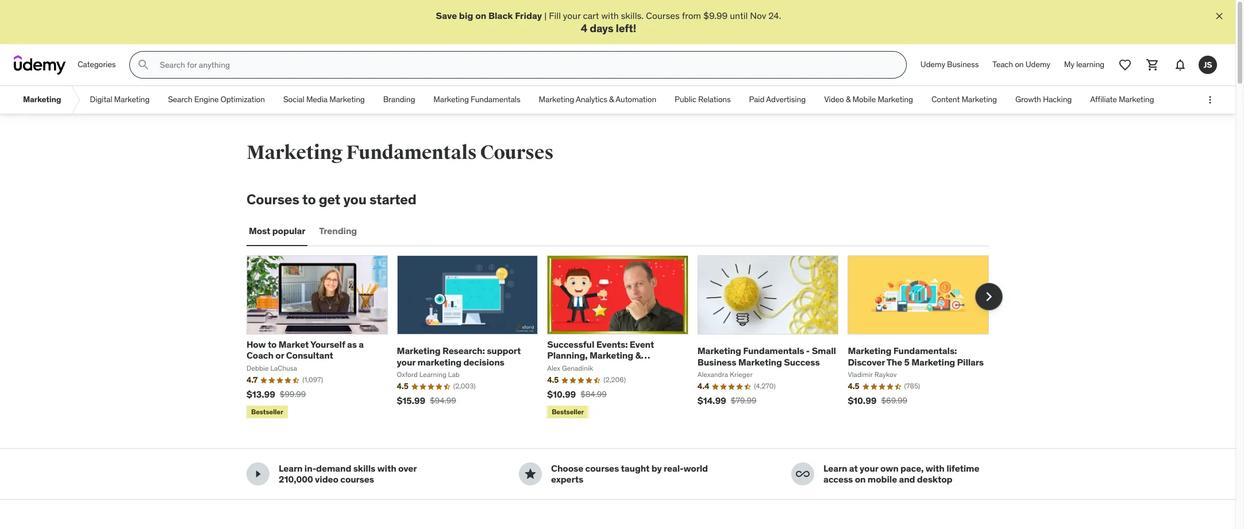 Task type: vqa. For each thing, say whether or not it's contained in the screenshot.
Microsoft to the left
no



Task type: describe. For each thing, give the bounding box(es) containing it.
skills.
[[621, 10, 644, 21]]

medium image for learn
[[251, 468, 265, 482]]

experts
[[551, 474, 583, 486]]

fill
[[549, 10, 561, 21]]

optimization
[[221, 94, 265, 105]]

teach on udemy
[[993, 59, 1051, 70]]

consultant
[[286, 350, 333, 362]]

fundamentals for marketing fundamentals - small business marketing success
[[743, 346, 804, 357]]

event
[[630, 339, 654, 351]]

teach
[[993, 59, 1013, 70]]

social media marketing link
[[274, 86, 374, 114]]

as
[[347, 339, 357, 351]]

affiliate
[[1091, 94, 1117, 105]]

marketing analytics & automation
[[539, 94, 656, 105]]

js
[[1204, 60, 1213, 70]]

skills
[[353, 463, 375, 475]]

teach on udemy link
[[986, 51, 1058, 79]]

growth
[[1016, 94, 1041, 105]]

my learning
[[1064, 59, 1105, 70]]

video & mobile marketing
[[824, 94, 913, 105]]

marketing research: support your marketing decisions
[[397, 346, 521, 368]]

growth hacking link
[[1006, 86, 1081, 114]]

public relations
[[675, 94, 731, 105]]

wishlist image
[[1119, 58, 1132, 72]]

search engine optimization link
[[159, 86, 274, 114]]

to for market
[[268, 339, 277, 351]]

to for get
[[302, 191, 316, 209]]

fundamentals for marketing fundamentals courses
[[346, 141, 477, 165]]

2 vertical spatial courses
[[247, 191, 299, 209]]

get
[[319, 191, 340, 209]]

by
[[652, 463, 662, 475]]

demand
[[316, 463, 351, 475]]

relations
[[698, 94, 731, 105]]

research:
[[443, 346, 485, 357]]

automation
[[616, 94, 656, 105]]

until
[[730, 10, 748, 21]]

decisions
[[464, 357, 505, 368]]

courses inside choose courses taught by real-world experts
[[585, 463, 619, 475]]

business inside marketing fundamentals - small business marketing success
[[698, 357, 737, 368]]

trending
[[319, 226, 357, 237]]

taught
[[621, 463, 650, 475]]

with inside learn at your own pace, with lifetime access on mobile and desktop
[[926, 463, 945, 475]]

210,000
[[279, 474, 313, 486]]

content marketing
[[932, 94, 997, 105]]

coach
[[247, 350, 274, 362]]

a
[[359, 339, 364, 351]]

trending button
[[317, 218, 359, 245]]

fundamentals for marketing fundamentals
[[471, 94, 521, 105]]

save
[[436, 10, 457, 21]]

friday
[[515, 10, 542, 21]]

& inside successful events: event planning, marketing & management
[[635, 350, 641, 362]]

media
[[306, 94, 328, 105]]

arrow pointing to subcategory menu links image
[[70, 86, 81, 114]]

on inside teach on udemy link
[[1015, 59, 1024, 70]]

video
[[315, 474, 338, 486]]

real-
[[664, 463, 684, 475]]

content marketing link
[[923, 86, 1006, 114]]

discover
[[848, 357, 885, 368]]

marketing research: support your marketing decisions link
[[397, 346, 521, 368]]

in-
[[305, 463, 316, 475]]

marketing fundamentals: discover the 5 marketing pillars
[[848, 346, 984, 368]]

5
[[905, 357, 910, 368]]

desktop
[[917, 474, 953, 486]]

video & mobile marketing link
[[815, 86, 923, 114]]

the
[[887, 357, 903, 368]]

marketing fundamentals link
[[424, 86, 530, 114]]

digital
[[90, 94, 112, 105]]

courses to get you started
[[247, 191, 417, 209]]

medium image
[[796, 468, 810, 482]]

yourself
[[310, 339, 345, 351]]

learn for learn in-demand skills with over 210,000 video courses
[[279, 463, 303, 475]]

market
[[279, 339, 309, 351]]

marketing analytics & automation link
[[530, 86, 666, 114]]

at
[[849, 463, 858, 475]]

pillars
[[957, 357, 984, 368]]

successful events: event planning, marketing & management link
[[547, 339, 654, 373]]

content
[[932, 94, 960, 105]]

$9.99
[[704, 10, 728, 21]]

choose courses taught by real-world experts
[[551, 463, 708, 486]]

courses inside learn in-demand skills with over 210,000 video courses
[[340, 474, 374, 486]]

js link
[[1194, 51, 1222, 79]]

public
[[675, 94, 697, 105]]

4
[[581, 21, 588, 35]]

learn at your own pace, with lifetime access on mobile and desktop
[[824, 463, 980, 486]]

how to market yourself as a coach or consultant
[[247, 339, 364, 362]]

choose
[[551, 463, 584, 475]]

with inside learn in-demand skills with over 210,000 video courses
[[377, 463, 396, 475]]

success
[[784, 357, 820, 368]]

2 udemy from the left
[[1026, 59, 1051, 70]]

my
[[1064, 59, 1075, 70]]



Task type: locate. For each thing, give the bounding box(es) containing it.
access
[[824, 474, 853, 486]]

digital marketing
[[90, 94, 150, 105]]

2 horizontal spatial your
[[860, 463, 879, 475]]

Search for anything text field
[[158, 55, 893, 75]]

& right analytics
[[609, 94, 614, 105]]

world
[[684, 463, 708, 475]]

on right big
[[475, 10, 486, 21]]

medium image left experts
[[524, 468, 537, 482]]

0 horizontal spatial your
[[397, 357, 416, 368]]

1 horizontal spatial medium image
[[524, 468, 537, 482]]

0 vertical spatial your
[[563, 10, 581, 21]]

with left over
[[377, 463, 396, 475]]

to left get
[[302, 191, 316, 209]]

to right how
[[268, 339, 277, 351]]

carousel element
[[247, 256, 1003, 422]]

paid advertising
[[749, 94, 806, 105]]

2 vertical spatial on
[[855, 474, 866, 486]]

marketing fundamentals: discover the 5 marketing pillars link
[[848, 346, 984, 368]]

0 vertical spatial fundamentals
[[471, 94, 521, 105]]

udemy business link
[[914, 51, 986, 79]]

from
[[682, 10, 701, 21]]

with right pace,
[[926, 463, 945, 475]]

1 horizontal spatial your
[[563, 10, 581, 21]]

learn
[[279, 463, 303, 475], [824, 463, 848, 475]]

search
[[168, 94, 192, 105]]

& inside video & mobile marketing link
[[846, 94, 851, 105]]

planning,
[[547, 350, 588, 362]]

0 horizontal spatial business
[[698, 357, 737, 368]]

udemy up "content"
[[921, 59, 946, 70]]

big
[[459, 10, 473, 21]]

1 horizontal spatial learn
[[824, 463, 848, 475]]

medium image for choose
[[524, 468, 537, 482]]

marketing inside successful events: event planning, marketing & management
[[590, 350, 633, 362]]

your inside learn at your own pace, with lifetime access on mobile and desktop
[[860, 463, 879, 475]]

fundamentals inside marketing fundamentals - small business marketing success
[[743, 346, 804, 357]]

2 horizontal spatial &
[[846, 94, 851, 105]]

next image
[[980, 288, 998, 306]]

0 vertical spatial business
[[947, 59, 979, 70]]

courses
[[585, 463, 619, 475], [340, 474, 374, 486]]

your right fill
[[563, 10, 581, 21]]

1 udemy from the left
[[921, 59, 946, 70]]

medium image
[[251, 468, 265, 482], [524, 468, 537, 482]]

public relations link
[[666, 86, 740, 114]]

own
[[881, 463, 899, 475]]

learn inside learn in-demand skills with over 210,000 video courses
[[279, 463, 303, 475]]

marketing
[[23, 94, 61, 105], [114, 94, 150, 105], [329, 94, 365, 105], [434, 94, 469, 105], [539, 94, 574, 105], [878, 94, 913, 105], [962, 94, 997, 105], [1119, 94, 1154, 105], [247, 141, 343, 165], [397, 346, 441, 357], [698, 346, 741, 357], [848, 346, 892, 357], [590, 350, 633, 362], [738, 357, 782, 368], [912, 357, 955, 368]]

marketing inside marketing research: support your marketing decisions
[[397, 346, 441, 357]]

0 horizontal spatial learn
[[279, 463, 303, 475]]

my learning link
[[1058, 51, 1112, 79]]

nov
[[750, 10, 766, 21]]

learn left at at right
[[824, 463, 848, 475]]

fundamentals
[[471, 94, 521, 105], [346, 141, 477, 165], [743, 346, 804, 357]]

2 horizontal spatial courses
[[646, 10, 680, 21]]

fundamentals down search for anything text field
[[471, 94, 521, 105]]

0 horizontal spatial udemy
[[921, 59, 946, 70]]

most
[[249, 226, 270, 237]]

and
[[899, 474, 915, 486]]

your left marketing at the bottom of the page
[[397, 357, 416, 368]]

social media marketing
[[283, 94, 365, 105]]

categories button
[[71, 51, 123, 79]]

you
[[343, 191, 367, 209]]

marketing fundamentals
[[434, 94, 521, 105]]

medium image left 210,000
[[251, 468, 265, 482]]

0 vertical spatial to
[[302, 191, 316, 209]]

days
[[590, 21, 614, 35]]

successful events: event planning, marketing & management
[[547, 339, 654, 373]]

search engine optimization
[[168, 94, 265, 105]]

0 horizontal spatial with
[[377, 463, 396, 475]]

&
[[609, 94, 614, 105], [846, 94, 851, 105], [635, 350, 641, 362]]

mobile
[[868, 474, 897, 486]]

udemy
[[921, 59, 946, 70], [1026, 59, 1051, 70]]

your inside marketing research: support your marketing decisions
[[397, 357, 416, 368]]

0 horizontal spatial courses
[[340, 474, 374, 486]]

marketing fundamentals - small business marketing success link
[[698, 346, 836, 368]]

submit search image
[[137, 58, 151, 72]]

how to market yourself as a coach or consultant link
[[247, 339, 364, 362]]

mobile
[[853, 94, 876, 105]]

categories
[[78, 59, 116, 70]]

left!
[[616, 21, 637, 35]]

popular
[[272, 226, 305, 237]]

0 vertical spatial on
[[475, 10, 486, 21]]

udemy image
[[14, 55, 66, 75]]

marketing
[[418, 357, 462, 368]]

1 horizontal spatial to
[[302, 191, 316, 209]]

marketing fundamentals - small business marketing success
[[698, 346, 836, 368]]

courses inside save big on black friday | fill your cart with skills. courses from $9.99 until nov 24. 4 days left!
[[646, 10, 680, 21]]

digital marketing link
[[81, 86, 159, 114]]

black
[[489, 10, 513, 21]]

learning
[[1077, 59, 1105, 70]]

|
[[544, 10, 547, 21]]

24.
[[769, 10, 781, 21]]

started
[[370, 191, 417, 209]]

analytics
[[576, 94, 608, 105]]

your right at at right
[[860, 463, 879, 475]]

on inside learn at your own pace, with lifetime access on mobile and desktop
[[855, 474, 866, 486]]

1 medium image from the left
[[251, 468, 265, 482]]

fundamentals up the started
[[346, 141, 477, 165]]

branding
[[383, 94, 415, 105]]

save big on black friday | fill your cart with skills. courses from $9.99 until nov 24. 4 days left!
[[436, 10, 781, 35]]

small
[[812, 346, 836, 357]]

0 horizontal spatial on
[[475, 10, 486, 21]]

2 learn from the left
[[824, 463, 848, 475]]

or
[[275, 350, 284, 362]]

0 vertical spatial courses
[[646, 10, 680, 21]]

more subcategory menu links image
[[1205, 94, 1216, 106]]

fundamentals left "-"
[[743, 346, 804, 357]]

1 vertical spatial your
[[397, 357, 416, 368]]

support
[[487, 346, 521, 357]]

with inside save big on black friday | fill your cart with skills. courses from $9.99 until nov 24. 4 days left!
[[601, 10, 619, 21]]

0 horizontal spatial to
[[268, 339, 277, 351]]

0 horizontal spatial &
[[609, 94, 614, 105]]

business
[[947, 59, 979, 70], [698, 357, 737, 368]]

1 vertical spatial to
[[268, 339, 277, 351]]

2 vertical spatial your
[[860, 463, 879, 475]]

udemy business
[[921, 59, 979, 70]]

1 horizontal spatial with
[[601, 10, 619, 21]]

courses
[[646, 10, 680, 21], [480, 141, 554, 165], [247, 191, 299, 209]]

shopping cart with 0 items image
[[1146, 58, 1160, 72]]

2 vertical spatial fundamentals
[[743, 346, 804, 357]]

most popular button
[[247, 218, 308, 245]]

1 horizontal spatial on
[[855, 474, 866, 486]]

over
[[398, 463, 417, 475]]

2 horizontal spatial on
[[1015, 59, 1024, 70]]

1 horizontal spatial &
[[635, 350, 641, 362]]

1 vertical spatial on
[[1015, 59, 1024, 70]]

branding link
[[374, 86, 424, 114]]

& inside marketing analytics & automation link
[[609, 94, 614, 105]]

learn inside learn at your own pace, with lifetime access on mobile and desktop
[[824, 463, 848, 475]]

paid
[[749, 94, 765, 105]]

on left mobile
[[855, 474, 866, 486]]

1 horizontal spatial business
[[947, 59, 979, 70]]

with
[[601, 10, 619, 21], [377, 463, 396, 475], [926, 463, 945, 475]]

2 horizontal spatial with
[[926, 463, 945, 475]]

1 horizontal spatial courses
[[585, 463, 619, 475]]

on right teach
[[1015, 59, 1024, 70]]

1 vertical spatial business
[[698, 357, 737, 368]]

affiliate marketing link
[[1081, 86, 1164, 114]]

to inside how to market yourself as a coach or consultant
[[268, 339, 277, 351]]

udemy left my
[[1026, 59, 1051, 70]]

social
[[283, 94, 304, 105]]

0 horizontal spatial courses
[[247, 191, 299, 209]]

learn for learn at your own pace, with lifetime access on mobile and desktop
[[824, 463, 848, 475]]

on inside save big on black friday | fill your cart with skills. courses from $9.99 until nov 24. 4 days left!
[[475, 10, 486, 21]]

successful
[[547, 339, 595, 351]]

courses left taught
[[585, 463, 619, 475]]

learn left in-
[[279, 463, 303, 475]]

to
[[302, 191, 316, 209], [268, 339, 277, 351]]

-
[[806, 346, 810, 357]]

your inside save big on black friday | fill your cart with skills. courses from $9.99 until nov 24. 4 days left!
[[563, 10, 581, 21]]

with up days
[[601, 10, 619, 21]]

courses right the video
[[340, 474, 374, 486]]

1 vertical spatial courses
[[480, 141, 554, 165]]

2 medium image from the left
[[524, 468, 537, 482]]

engine
[[194, 94, 219, 105]]

video
[[824, 94, 844, 105]]

advertising
[[766, 94, 806, 105]]

1 horizontal spatial courses
[[480, 141, 554, 165]]

& right events:
[[635, 350, 641, 362]]

close image
[[1214, 10, 1225, 22]]

1 horizontal spatial udemy
[[1026, 59, 1051, 70]]

1 vertical spatial fundamentals
[[346, 141, 477, 165]]

notifications image
[[1174, 58, 1188, 72]]

& right video
[[846, 94, 851, 105]]

1 learn from the left
[[279, 463, 303, 475]]

how
[[247, 339, 266, 351]]

0 horizontal spatial medium image
[[251, 468, 265, 482]]

paid advertising link
[[740, 86, 815, 114]]



